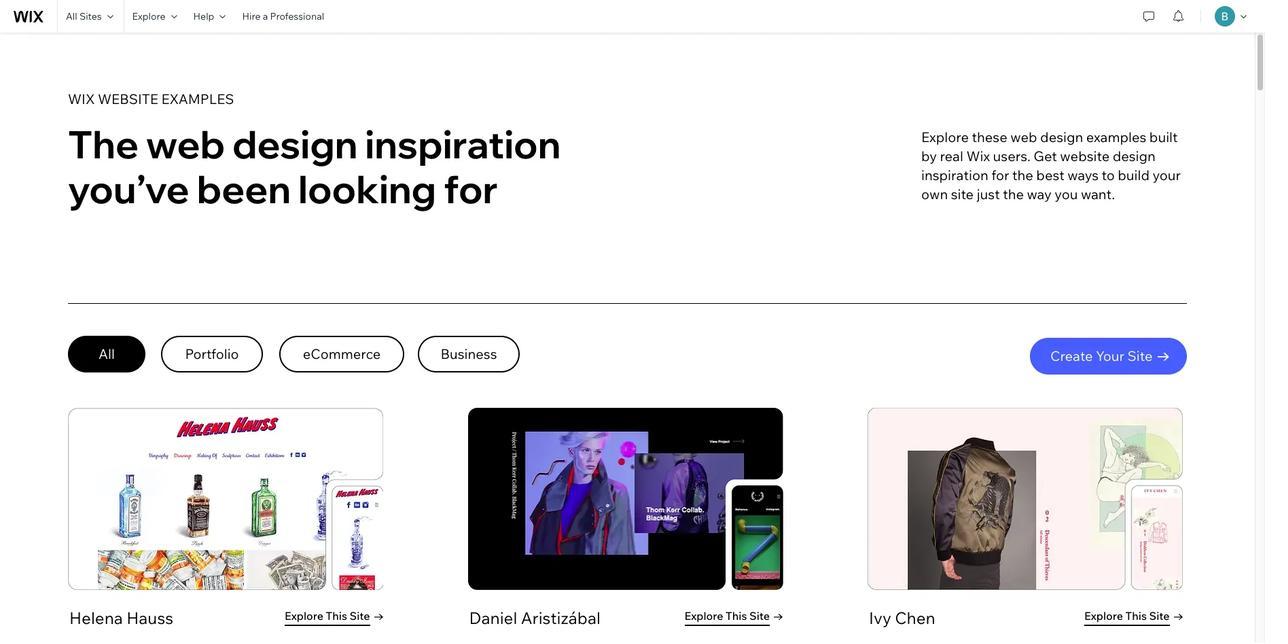 Task type: describe. For each thing, give the bounding box(es) containing it.
help
[[193, 10, 214, 22]]

all sites
[[66, 10, 102, 22]]

explore
[[132, 10, 166, 22]]

hire a professional link
[[234, 0, 333, 33]]

professional
[[270, 10, 324, 22]]



Task type: locate. For each thing, give the bounding box(es) containing it.
a
[[263, 10, 268, 22]]

help button
[[185, 0, 234, 33]]

sites
[[79, 10, 102, 22]]

all
[[66, 10, 77, 22]]

hire
[[242, 10, 261, 22]]

hire a professional
[[242, 10, 324, 22]]



Task type: vqa. For each thing, say whether or not it's contained in the screenshot.
Wix
no



